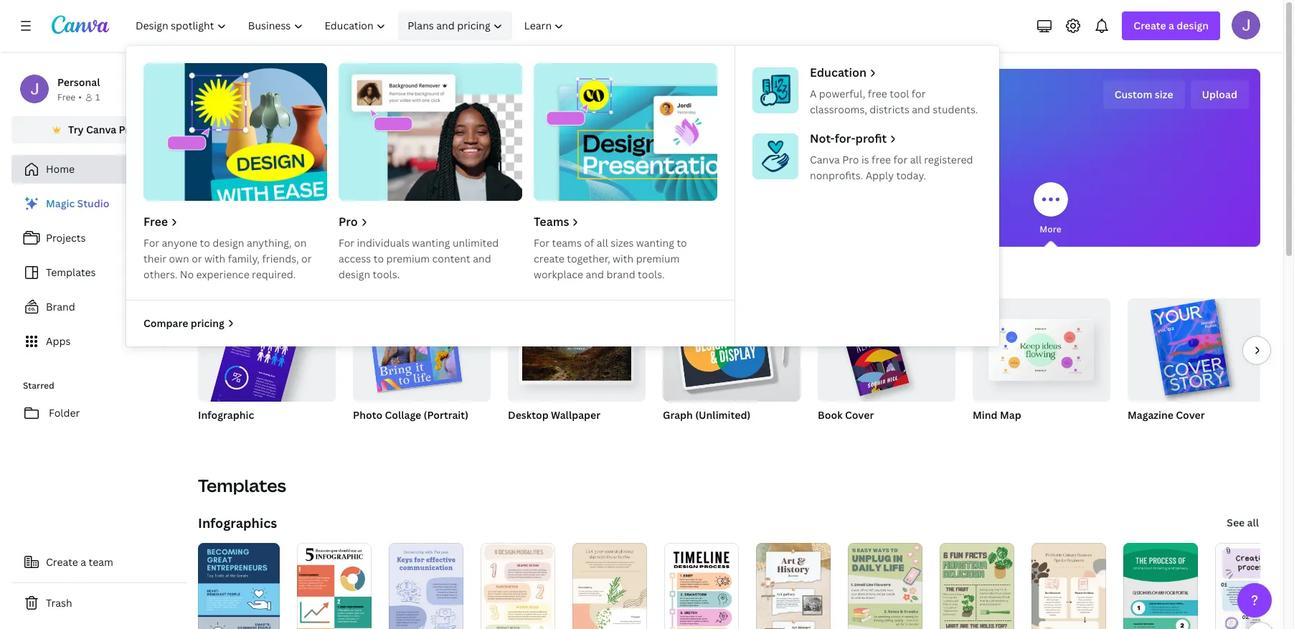 Task type: describe. For each thing, give the bounding box(es) containing it.
tools. inside for teams of all sizes wanting to create together, with premium workplace and brand tools.
[[638, 268, 665, 281]]

2000
[[224, 427, 247, 439]]

premium inside for teams of all sizes wanting to create together, with premium workplace and brand tools.
[[636, 252, 680, 266]]

whiteboards button
[[542, 172, 595, 247]]

individuals
[[357, 236, 410, 250]]

design left a
[[727, 85, 801, 116]]

districts
[[870, 103, 910, 116]]

sizes
[[611, 236, 634, 250]]

social media
[[703, 223, 756, 235]]

compare
[[144, 316, 188, 330]]

starred
[[23, 380, 54, 392]]

all inside "canva pro is free for all registered nonprofits. apply today."
[[910, 153, 922, 166]]

compare pricing
[[144, 316, 224, 330]]

more
[[1040, 223, 1062, 235]]

with for free
[[205, 252, 225, 266]]

800 × 2000 px button
[[198, 426, 273, 441]]

magic studio link
[[11, 189, 187, 218]]

folder
[[49, 406, 80, 420]]

own
[[169, 252, 189, 266]]

px inside "book cover 1410 × 2250 px"
[[869, 427, 879, 439]]

1
[[95, 91, 100, 103]]

more button
[[1034, 172, 1068, 247]]

templates link
[[11, 258, 187, 287]]

anything,
[[247, 236, 292, 250]]

try for try canva pro
[[68, 123, 84, 136]]

teams
[[552, 236, 582, 250]]

classrooms,
[[810, 103, 868, 116]]

unlimited
[[453, 236, 499, 250]]

apply
[[866, 169, 894, 182]]

design inside dropdown button
[[1177, 19, 1209, 32]]

tool
[[890, 87, 909, 100]]

home
[[46, 162, 75, 176]]

wallpaper
[[551, 408, 601, 422]]

800
[[198, 427, 215, 439]]

whiteboards
[[542, 223, 595, 235]]

group for photo collage (portrait)
[[353, 299, 491, 402]]

1410 × 2250 px button
[[818, 426, 893, 441]]

powerful,
[[819, 87, 866, 100]]

workplace
[[534, 268, 584, 281]]

all inside for teams of all sizes wanting to create together, with premium workplace and brand tools.
[[597, 236, 608, 250]]

create a team
[[46, 555, 113, 569]]

teams
[[534, 214, 569, 230]]

graph (unlimited)
[[663, 408, 751, 422]]

today?
[[805, 85, 886, 116]]

(portrait)
[[424, 408, 469, 422]]

not-
[[810, 131, 835, 146]]

no
[[180, 268, 194, 281]]

free inside "canva pro is free for all registered nonprofits. apply today."
[[872, 153, 891, 166]]

anyone
[[162, 236, 197, 250]]

try canva pro button
[[11, 116, 187, 144]]

for for free
[[144, 236, 159, 250]]

8.5
[[1128, 427, 1141, 439]]

graph (unlimited) group
[[663, 299, 801, 441]]

magazine cover 8.5 × 11 in
[[1128, 408, 1205, 439]]

free for free
[[144, 214, 168, 230]]

upload button
[[1191, 80, 1249, 109]]

create for create a team
[[46, 555, 78, 569]]

for for teams
[[534, 236, 550, 250]]

magazine
[[1128, 408, 1174, 422]]

for-
[[835, 131, 856, 146]]

a for team
[[81, 555, 86, 569]]

•
[[78, 91, 82, 103]]

(unlimited)
[[695, 408, 751, 422]]

jacob simon image
[[1232, 11, 1261, 39]]

create a team button
[[11, 548, 187, 577]]

what will you design today?
[[573, 85, 886, 116]]

1 or from the left
[[192, 252, 202, 266]]

mind map
[[973, 408, 1022, 422]]

and inside for individuals wanting unlimited access to premium content and design tools.
[[473, 252, 491, 266]]

compare pricing link
[[144, 316, 236, 332]]

magazine cover group
[[1128, 293, 1266, 441]]

is
[[862, 153, 869, 166]]

create for create a design
[[1134, 19, 1167, 32]]

today.
[[897, 169, 926, 182]]

canva inside "canva pro is free for all registered nonprofits. apply today."
[[810, 153, 840, 166]]

canva inside button
[[86, 123, 116, 136]]

px inside "infographic 800 × 2000 px"
[[249, 427, 258, 439]]

premium inside for individuals wanting unlimited access to premium content and design tools.
[[386, 252, 430, 266]]

see
[[1227, 516, 1245, 530]]

media
[[730, 223, 756, 235]]

pricing inside "menu"
[[191, 316, 224, 330]]

list containing magic studio
[[11, 189, 187, 356]]

and inside for teams of all sizes wanting to create together, with premium workplace and brand tools.
[[586, 268, 604, 281]]

access
[[339, 252, 371, 266]]

custom size button
[[1103, 80, 1185, 109]]

a powerful, free tool for classrooms, districts and students.
[[810, 87, 978, 116]]

desktop wallpaper
[[508, 408, 601, 422]]

to inside for anyone to design anything, on their own or with family, friends, or others. no experience required.
[[200, 236, 210, 250]]

create a design button
[[1123, 11, 1221, 40]]

personal
[[57, 75, 100, 89]]

their
[[144, 252, 167, 266]]

infographic
[[198, 408, 254, 422]]

for for not-for-profit
[[894, 153, 908, 166]]

apps
[[46, 334, 71, 348]]

content
[[432, 252, 471, 266]]

design inside for individuals wanting unlimited access to premium content and design tools.
[[339, 268, 370, 281]]

design inside for anyone to design anything, on their own or with family, friends, or others. no experience required.
[[213, 236, 244, 250]]

see all link
[[1226, 509, 1261, 537]]

new
[[291, 270, 317, 287]]

registered
[[924, 153, 973, 166]]

team
[[89, 555, 113, 569]]

what
[[573, 85, 634, 116]]

desktop
[[508, 408, 549, 422]]

studio
[[77, 197, 109, 210]]

cover for magazine cover
[[1176, 408, 1205, 422]]



Task type: locate. For each thing, give the bounding box(es) containing it.
cover up 2250
[[845, 408, 874, 422]]

free for free •
[[57, 91, 76, 103]]

to right anyone
[[200, 236, 210, 250]]

canva
[[86, 123, 116, 136], [810, 153, 840, 166]]

all
[[910, 153, 922, 166], [597, 236, 608, 250], [1248, 516, 1259, 530]]

to down individuals at the top left of the page
[[374, 252, 384, 266]]

create up custom size
[[1134, 19, 1167, 32]]

× for book cover
[[840, 427, 844, 439]]

2 with from the left
[[613, 252, 634, 266]]

tools. down individuals at the top left of the page
[[373, 268, 400, 281]]

1 horizontal spatial px
[[869, 427, 879, 439]]

cover right the magazine
[[1176, 408, 1205, 422]]

social media button
[[703, 172, 756, 247]]

1 horizontal spatial all
[[910, 153, 922, 166]]

wanting inside for teams of all sizes wanting to create together, with premium workplace and brand tools.
[[636, 236, 675, 250]]

0 horizontal spatial a
[[81, 555, 86, 569]]

all right "see"
[[1248, 516, 1259, 530]]

something
[[221, 270, 288, 287]]

students.
[[933, 103, 978, 116]]

1 vertical spatial a
[[81, 555, 86, 569]]

create inside dropdown button
[[1134, 19, 1167, 32]]

0 horizontal spatial cover
[[845, 408, 874, 422]]

all up today.
[[910, 153, 922, 166]]

canva pro is free for all registered nonprofits. apply today.
[[810, 153, 973, 182]]

0 horizontal spatial tools.
[[373, 268, 400, 281]]

mind map group
[[973, 293, 1111, 441]]

0 vertical spatial pro
[[119, 123, 136, 136]]

px
[[249, 427, 258, 439], [869, 427, 879, 439]]

to left social media button
[[677, 236, 687, 250]]

wanting inside for individuals wanting unlimited access to premium content and design tools.
[[412, 236, 450, 250]]

brand
[[46, 300, 75, 314]]

1 horizontal spatial wanting
[[636, 236, 675, 250]]

1 horizontal spatial or
[[301, 252, 312, 266]]

pro up home link
[[119, 123, 136, 136]]

all right of
[[597, 236, 608, 250]]

magic studio
[[46, 197, 109, 210]]

plans
[[408, 19, 434, 32]]

for up today.
[[894, 153, 908, 166]]

a up size
[[1169, 19, 1175, 32]]

and
[[436, 19, 455, 32], [912, 103, 931, 116], [473, 252, 491, 266], [586, 268, 604, 281]]

projects link
[[11, 224, 187, 253]]

folder link
[[11, 399, 187, 428]]

0 vertical spatial for
[[912, 87, 926, 100]]

with inside for anyone to design anything, on their own or with family, friends, or others. no experience required.
[[205, 252, 225, 266]]

1 horizontal spatial templates
[[198, 474, 286, 497]]

1 wanting from the left
[[412, 236, 450, 250]]

1 horizontal spatial for
[[339, 236, 355, 250]]

11
[[1149, 427, 1158, 439]]

brand
[[607, 268, 636, 281]]

0 vertical spatial try
[[68, 123, 84, 136]]

not-for-profit
[[810, 131, 887, 146]]

or down on
[[301, 252, 312, 266]]

design
[[1177, 19, 1209, 32], [727, 85, 801, 116], [213, 236, 244, 250], [339, 268, 370, 281]]

try something new
[[198, 270, 317, 287]]

0 horizontal spatial px
[[249, 427, 258, 439]]

1 horizontal spatial free
[[144, 214, 168, 230]]

×
[[217, 427, 222, 439], [840, 427, 844, 439], [1143, 427, 1147, 439]]

None search field
[[514, 133, 945, 162]]

pricing inside dropdown button
[[457, 19, 491, 32]]

and right districts
[[912, 103, 931, 116]]

in
[[1160, 427, 1168, 439]]

for teams of all sizes wanting to create together, with premium workplace and brand tools.
[[534, 236, 687, 281]]

2 × from the left
[[840, 427, 844, 439]]

for up their on the left top
[[144, 236, 159, 250]]

for inside for individuals wanting unlimited access to premium content and design tools.
[[339, 236, 355, 250]]

with down sizes
[[613, 252, 634, 266]]

tools. right brand
[[638, 268, 665, 281]]

2 for from the left
[[339, 236, 355, 250]]

1 vertical spatial templates
[[198, 474, 286, 497]]

1410
[[818, 427, 838, 439]]

1 horizontal spatial for
[[912, 87, 926, 100]]

px right '2000'
[[249, 427, 258, 439]]

cover for book cover
[[845, 408, 874, 422]]

templates up infographics "link"
[[198, 474, 286, 497]]

and right "plans"
[[436, 19, 455, 32]]

group for book cover
[[818, 299, 956, 402]]

3 × from the left
[[1143, 427, 1147, 439]]

1 horizontal spatial pricing
[[457, 19, 491, 32]]

1 vertical spatial for
[[894, 153, 908, 166]]

1 premium from the left
[[386, 252, 430, 266]]

top level navigation element
[[126, 11, 1000, 347]]

design down access
[[339, 268, 370, 281]]

custom
[[1115, 88, 1153, 101]]

for for education
[[912, 87, 926, 100]]

1 vertical spatial all
[[597, 236, 608, 250]]

0 horizontal spatial pro
[[119, 123, 136, 136]]

pricing right "plans"
[[457, 19, 491, 32]]

0 horizontal spatial premium
[[386, 252, 430, 266]]

1 horizontal spatial pro
[[339, 214, 358, 230]]

desktop wallpaper group
[[508, 299, 646, 441]]

or right own
[[192, 252, 202, 266]]

projects
[[46, 231, 86, 245]]

1 horizontal spatial premium
[[636, 252, 680, 266]]

0 horizontal spatial canva
[[86, 123, 116, 136]]

plans and pricing button
[[398, 11, 513, 40]]

0 horizontal spatial to
[[200, 236, 210, 250]]

× left 11
[[1143, 427, 1147, 439]]

1 horizontal spatial create
[[1134, 19, 1167, 32]]

you
[[680, 85, 723, 116]]

2 premium from the left
[[636, 252, 680, 266]]

pro inside "canva pro is free for all registered nonprofits. apply today."
[[843, 153, 859, 166]]

free up districts
[[868, 87, 888, 100]]

2 horizontal spatial pro
[[843, 153, 859, 166]]

0 horizontal spatial pricing
[[191, 316, 224, 330]]

mind
[[973, 408, 998, 422]]

2 horizontal spatial to
[[677, 236, 687, 250]]

a inside button
[[81, 555, 86, 569]]

for up create at left
[[534, 236, 550, 250]]

design left jacob simon "image"
[[1177, 19, 1209, 32]]

0 vertical spatial create
[[1134, 19, 1167, 32]]

wanting up content at top left
[[412, 236, 450, 250]]

a
[[810, 87, 817, 100]]

on
[[294, 236, 307, 250]]

nonprofits.
[[810, 169, 863, 182]]

folder button
[[11, 399, 187, 428]]

try inside button
[[68, 123, 84, 136]]

list
[[11, 189, 187, 356]]

wanting right sizes
[[636, 236, 675, 250]]

with inside for teams of all sizes wanting to create together, with premium workplace and brand tools.
[[613, 252, 634, 266]]

1 for from the left
[[144, 236, 159, 250]]

for inside "canva pro is free for all registered nonprofits. apply today."
[[894, 153, 908, 166]]

× inside "infographic 800 × 2000 px"
[[217, 427, 222, 439]]

photo collage (portrait) group
[[353, 299, 491, 441]]

magic
[[46, 197, 75, 210]]

required.
[[252, 268, 296, 281]]

0 vertical spatial pricing
[[457, 19, 491, 32]]

cover inside "book cover 1410 × 2250 px"
[[845, 408, 874, 422]]

1 × from the left
[[217, 427, 222, 439]]

try for try something new
[[198, 270, 218, 287]]

templates down projects
[[46, 266, 96, 279]]

for inside for anyone to design anything, on their own or with family, friends, or others. no experience required.
[[144, 236, 159, 250]]

for for pro
[[339, 236, 355, 250]]

pro left is
[[843, 153, 859, 166]]

to inside for teams of all sizes wanting to create together, with premium workplace and brand tools.
[[677, 236, 687, 250]]

0 vertical spatial all
[[910, 153, 922, 166]]

home link
[[11, 155, 187, 184]]

a inside dropdown button
[[1169, 19, 1175, 32]]

8.5 × 11 in button
[[1128, 426, 1182, 441]]

graph
[[663, 408, 693, 422]]

0 horizontal spatial all
[[597, 236, 608, 250]]

free •
[[57, 91, 82, 103]]

upload
[[1202, 88, 1238, 101]]

trash
[[46, 596, 72, 610]]

premium right the together,
[[636, 252, 680, 266]]

book cover 1410 × 2250 px
[[818, 408, 879, 439]]

1 vertical spatial free
[[144, 214, 168, 230]]

profit
[[856, 131, 887, 146]]

1 horizontal spatial a
[[1169, 19, 1175, 32]]

0 vertical spatial free
[[868, 87, 888, 100]]

group for infographic
[[196, 288, 336, 471]]

for inside a powerful, free tool for classrooms, districts and students.
[[912, 87, 926, 100]]

to inside for individuals wanting unlimited access to premium content and design tools.
[[374, 252, 384, 266]]

free inside the 'plans and pricing' "menu"
[[144, 214, 168, 230]]

family,
[[228, 252, 260, 266]]

book cover group
[[818, 299, 956, 441]]

infographics
[[198, 515, 277, 532]]

2 vertical spatial all
[[1248, 516, 1259, 530]]

0 horizontal spatial free
[[57, 91, 76, 103]]

for up access
[[339, 236, 355, 250]]

group for mind map
[[973, 293, 1111, 402]]

× right the 1410
[[840, 427, 844, 439]]

0 horizontal spatial or
[[192, 252, 202, 266]]

premium down individuals at the top left of the page
[[386, 252, 430, 266]]

1 cover from the left
[[845, 408, 874, 422]]

1 vertical spatial canva
[[810, 153, 840, 166]]

cover inside magazine cover 8.5 × 11 in
[[1176, 408, 1205, 422]]

for anyone to design anything, on their own or with family, friends, or others. no experience required.
[[144, 236, 312, 281]]

for inside for teams of all sizes wanting to create together, with premium workplace and brand tools.
[[534, 236, 550, 250]]

1 horizontal spatial to
[[374, 252, 384, 266]]

2 or from the left
[[301, 252, 312, 266]]

1 vertical spatial pricing
[[191, 316, 224, 330]]

with for teams
[[613, 252, 634, 266]]

0 horizontal spatial templates
[[46, 266, 96, 279]]

0 horizontal spatial for
[[894, 153, 908, 166]]

book
[[818, 408, 843, 422]]

experience
[[196, 268, 249, 281]]

tools.
[[373, 268, 400, 281], [638, 268, 665, 281]]

1 horizontal spatial cover
[[1176, 408, 1205, 422]]

0 horizontal spatial for
[[144, 236, 159, 250]]

create left team
[[46, 555, 78, 569]]

1 vertical spatial free
[[872, 153, 891, 166]]

0 vertical spatial a
[[1169, 19, 1175, 32]]

0 vertical spatial canva
[[86, 123, 116, 136]]

0 horizontal spatial create
[[46, 555, 78, 569]]

2 horizontal spatial ×
[[1143, 427, 1147, 439]]

1 vertical spatial try
[[198, 270, 218, 287]]

group
[[196, 288, 336, 471], [973, 293, 1111, 402], [1128, 293, 1266, 402], [353, 299, 491, 402], [508, 299, 646, 402], [663, 299, 801, 402], [818, 299, 956, 402]]

1 horizontal spatial with
[[613, 252, 634, 266]]

free up anyone
[[144, 214, 168, 230]]

free up apply
[[872, 153, 891, 166]]

free inside a powerful, free tool for classrooms, districts and students.
[[868, 87, 888, 100]]

0 horizontal spatial wanting
[[412, 236, 450, 250]]

templates inside templates link
[[46, 266, 96, 279]]

size
[[1155, 88, 1174, 101]]

canva down 1 at the top of page
[[86, 123, 116, 136]]

free left •
[[57, 91, 76, 103]]

for
[[144, 236, 159, 250], [339, 236, 355, 250], [534, 236, 550, 250]]

with up experience
[[205, 252, 225, 266]]

tools. inside for individuals wanting unlimited access to premium content and design tools.
[[373, 268, 400, 281]]

try right 'no'
[[198, 270, 218, 287]]

× for magazine cover
[[1143, 427, 1147, 439]]

create inside button
[[46, 555, 78, 569]]

infographic 800 × 2000 px
[[198, 408, 258, 439]]

together,
[[567, 252, 610, 266]]

2 vertical spatial pro
[[339, 214, 358, 230]]

× inside "book cover 1410 × 2250 px"
[[840, 427, 844, 439]]

canva up nonprofits.
[[810, 153, 840, 166]]

brand link
[[11, 293, 187, 321]]

and inside a powerful, free tool for classrooms, districts and students.
[[912, 103, 931, 116]]

0 vertical spatial free
[[57, 91, 76, 103]]

will
[[638, 85, 675, 116]]

2 cover from the left
[[1176, 408, 1205, 422]]

2 px from the left
[[869, 427, 879, 439]]

1 horizontal spatial canva
[[810, 153, 840, 166]]

plans and pricing menu
[[126, 46, 1000, 347]]

group for desktop wallpaper
[[508, 299, 646, 402]]

create a design
[[1134, 19, 1209, 32]]

0 horizontal spatial try
[[68, 123, 84, 136]]

group for graph (unlimited)
[[663, 299, 801, 402]]

design up family, on the top of page
[[213, 236, 244, 250]]

0 horizontal spatial with
[[205, 252, 225, 266]]

a left team
[[81, 555, 86, 569]]

1 with from the left
[[205, 252, 225, 266]]

3 for from the left
[[534, 236, 550, 250]]

0 vertical spatial templates
[[46, 266, 96, 279]]

a for design
[[1169, 19, 1175, 32]]

1 vertical spatial create
[[46, 555, 78, 569]]

group for magazine cover
[[1128, 293, 1266, 402]]

1 tools. from the left
[[373, 268, 400, 281]]

2 wanting from the left
[[636, 236, 675, 250]]

2 horizontal spatial for
[[534, 236, 550, 250]]

and down the together,
[[586, 268, 604, 281]]

1 horizontal spatial ×
[[840, 427, 844, 439]]

photo
[[353, 408, 383, 422]]

1 horizontal spatial tools.
[[638, 268, 665, 281]]

infographic group
[[196, 288, 336, 471]]

try down •
[[68, 123, 84, 136]]

2 horizontal spatial all
[[1248, 516, 1259, 530]]

free
[[57, 91, 76, 103], [144, 214, 168, 230]]

templates
[[46, 266, 96, 279], [198, 474, 286, 497]]

1 px from the left
[[249, 427, 258, 439]]

photo collage (portrait)
[[353, 408, 469, 422]]

pro inside try canva pro button
[[119, 123, 136, 136]]

2 tools. from the left
[[638, 268, 665, 281]]

others.
[[144, 268, 178, 281]]

1 vertical spatial pro
[[843, 153, 859, 166]]

px right 2250
[[869, 427, 879, 439]]

to
[[200, 236, 210, 250], [677, 236, 687, 250], [374, 252, 384, 266]]

× inside magazine cover 8.5 × 11 in
[[1143, 427, 1147, 439]]

pro up access
[[339, 214, 358, 230]]

friends,
[[262, 252, 299, 266]]

and inside plans and pricing dropdown button
[[436, 19, 455, 32]]

and down unlimited
[[473, 252, 491, 266]]

0 horizontal spatial ×
[[217, 427, 222, 439]]

× right 800
[[217, 427, 222, 439]]

for right tool
[[912, 87, 926, 100]]

pricing right 'compare'
[[191, 316, 224, 330]]

try
[[68, 123, 84, 136], [198, 270, 218, 287]]

pro
[[119, 123, 136, 136], [843, 153, 859, 166], [339, 214, 358, 230]]

for individuals wanting unlimited access to premium content and design tools.
[[339, 236, 499, 281]]

1 horizontal spatial try
[[198, 270, 218, 287]]



Task type: vqa. For each thing, say whether or not it's contained in the screenshot.
photo collage (portrait)
yes



